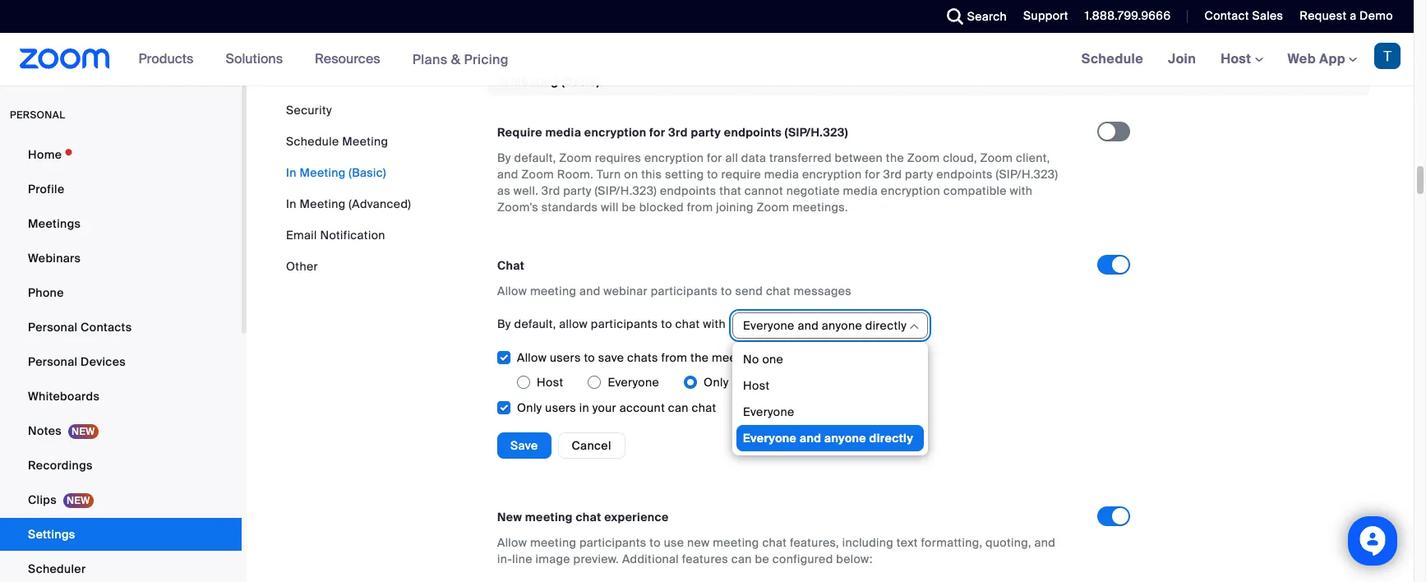 Task type: describe. For each thing, give the bounding box(es) containing it.
notes link
[[0, 414, 242, 447]]

pricing
[[464, 51, 509, 68]]

chat right send
[[766, 283, 791, 298]]

in meeting (basic) element
[[488, 69, 1371, 582]]

email notification link
[[286, 228, 386, 243]]

devices
[[81, 354, 126, 369]]

meeting for allow meeting participants to use new meeting chat features, including text formatting, quoting, and in-line image preview. additional features can be configured below:
[[530, 535, 577, 550]]

settings link
[[0, 518, 242, 551]]

new
[[688, 535, 710, 550]]

2 vertical spatial 3rd
[[542, 183, 560, 198]]

host button
[[1221, 50, 1264, 67]]

all
[[726, 150, 739, 165]]

transferred
[[770, 150, 832, 165]]

email notification
[[286, 228, 386, 243]]

personal devices link
[[0, 345, 242, 378]]

only users in your account
[[704, 375, 852, 389]]

0 vertical spatial endpoints
[[724, 125, 782, 140]]

personal menu menu
[[0, 138, 242, 582]]

quoting,
[[986, 535, 1032, 550]]

demo
[[1360, 8, 1394, 23]]

no
[[743, 352, 760, 366]]

personal contacts link
[[0, 311, 242, 344]]

well.
[[514, 183, 539, 198]]

encryption up negotiate
[[803, 167, 862, 181]]

contact
[[1205, 8, 1250, 23]]

meeting for schedule meeting link
[[342, 134, 388, 149]]

encryption down between
[[881, 183, 941, 198]]

whiteboards
[[28, 389, 100, 404]]

contact sales
[[1205, 8, 1284, 23]]

other link
[[286, 259, 318, 274]]

on
[[624, 167, 639, 181]]

default, for allow
[[514, 317, 556, 332]]

&
[[451, 51, 461, 68]]

send
[[736, 283, 763, 298]]

compatible
[[944, 183, 1007, 198]]

features,
[[790, 535, 840, 550]]

1 vertical spatial endpoints
[[937, 167, 993, 181]]

meeting for allow meeting and webinar participants to send chat messages
[[530, 283, 577, 298]]

allow users to save chats from the meeting option group
[[517, 369, 1098, 395]]

as
[[498, 183, 511, 198]]

webinar
[[604, 283, 648, 298]]

clips link
[[0, 484, 242, 516]]

email
[[286, 228, 317, 243]]

new
[[498, 510, 522, 524]]

list box inside in meeting (basic) element
[[737, 346, 924, 451]]

search
[[968, 9, 1007, 24]]

in for in meeting (basic) link
[[286, 165, 297, 180]]

scheduler link
[[0, 553, 242, 582]]

image
[[536, 551, 571, 566]]

app
[[1320, 50, 1346, 67]]

everyone and anyone directly inside list box
[[743, 431, 914, 445]]

1 vertical spatial in meeting (basic)
[[286, 165, 386, 180]]

allow meeting and webinar participants to send chat messages
[[498, 283, 852, 298]]

1 horizontal spatial 3rd
[[669, 125, 688, 140]]

text
[[897, 535, 918, 550]]

chat down the 'allow meeting and webinar participants to send chat messages'
[[676, 317, 700, 332]]

0 vertical spatial party
[[691, 125, 721, 140]]

1 vertical spatial (sip/h.323)
[[996, 167, 1059, 181]]

to down the 'allow meeting and webinar participants to send chat messages'
[[661, 317, 673, 332]]

plans & pricing
[[413, 51, 509, 68]]

save
[[598, 350, 624, 365]]

zoom up room.
[[559, 150, 592, 165]]

meetings navigation
[[1070, 33, 1414, 86]]

scheduler
[[28, 562, 86, 576]]

everyone and anyone directly button
[[743, 313, 907, 338]]

formatting,
[[921, 535, 983, 550]]

joining
[[716, 200, 754, 214]]

host inside meetings navigation
[[1221, 50, 1255, 67]]

in meeting (advanced) link
[[286, 197, 411, 211]]

solutions
[[226, 50, 283, 67]]

phone link
[[0, 276, 242, 309]]

1 vertical spatial 3rd
[[884, 167, 902, 181]]

1 horizontal spatial (sip/h.323)
[[785, 125, 849, 140]]

home
[[28, 147, 62, 162]]

0 vertical spatial media
[[546, 125, 582, 140]]

directly inside dropdown button
[[866, 318, 907, 333]]

allow for allow meeting participants to use new meeting chat features, including text formatting, quoting, and in-line image preview. additional features can be configured below:
[[498, 535, 527, 550]]

host inside list box
[[743, 378, 770, 393]]

schedule link
[[1070, 33, 1156, 86]]

to left "save"
[[584, 350, 595, 365]]

host inside allow users to save chats from the meeting option group
[[537, 375, 564, 389]]

users for only users in your account can chat
[[545, 400, 577, 415]]

with inside by default, zoom requires encryption for all data transferred between the zoom cloud, zoom client, and zoom room. turn on this setting to require media encryption for 3rd party endpoints (sip/h.323) as well.  3rd party (sip/h.323) endpoints that cannot negotiate media encryption compatible with zoom's standards will be blocked from joining zoom meetings.
[[1010, 183, 1033, 198]]

products
[[139, 50, 194, 67]]

client,
[[1016, 150, 1051, 165]]

in meeting (advanced)
[[286, 197, 411, 211]]

negotiate
[[787, 183, 840, 198]]

1 horizontal spatial in meeting (basic)
[[498, 74, 600, 89]]

0 vertical spatial for
[[650, 125, 666, 140]]

no one
[[743, 352, 784, 366]]

allow for allow users to save chats from the meeting
[[517, 350, 547, 365]]

request
[[1300, 8, 1347, 23]]

configured
[[773, 551, 833, 566]]

be inside allow meeting participants to use new meeting chat features, including text formatting, quoting, and in-line image preview. additional features can be configured below:
[[755, 551, 770, 566]]

encryption up setting
[[645, 150, 704, 165]]

everyone inside allow users to save chats from the meeting option group
[[608, 375, 660, 389]]

1.888.799.9666
[[1085, 8, 1171, 23]]

0 vertical spatial participants
[[651, 283, 718, 298]]

allow for allow meeting and webinar participants to send chat messages
[[498, 283, 527, 298]]

chat inside allow meeting participants to use new meeting chat features, including text formatting, quoting, and in-line image preview. additional features can be configured below:
[[763, 535, 787, 550]]

resources button
[[315, 33, 388, 86]]

zoom up well.
[[522, 167, 554, 181]]

room.
[[557, 167, 594, 181]]

directly inside list box
[[870, 431, 914, 445]]

a
[[1350, 8, 1357, 23]]

personal
[[10, 109, 65, 122]]

default, for zoom
[[514, 150, 556, 165]]

in for in meeting (advanced) "link"
[[286, 197, 297, 211]]

by default, allow participants to chat with
[[498, 317, 726, 332]]

cloud,
[[943, 150, 978, 165]]

schedule meeting
[[286, 134, 388, 149]]

features
[[682, 551, 729, 566]]

schedule for schedule
[[1082, 50, 1144, 67]]

and inside by default, zoom requires encryption for all data transferred between the zoom cloud, zoom client, and zoom room. turn on this setting to require media encryption for 3rd party endpoints (sip/h.323) as well.  3rd party (sip/h.323) endpoints that cannot negotiate media encryption compatible with zoom's standards will be blocked from joining zoom meetings.
[[498, 167, 519, 181]]

encryption up requires
[[585, 125, 647, 140]]

to inside by default, zoom requires encryption for all data transferred between the zoom cloud, zoom client, and zoom room. turn on this setting to require media encryption for 3rd party endpoints (sip/h.323) as well.  3rd party (sip/h.323) endpoints that cannot negotiate media encryption compatible with zoom's standards will be blocked from joining zoom meetings.
[[707, 167, 719, 181]]

other
[[286, 259, 318, 274]]

allow
[[559, 317, 588, 332]]

setting
[[665, 167, 704, 181]]

security link
[[286, 103, 332, 118]]

0 horizontal spatial party
[[563, 183, 592, 198]]

1.888.799.9666 button up join on the top right of the page
[[1073, 0, 1175, 33]]



Task type: locate. For each thing, give the bounding box(es) containing it.
encryption
[[585, 125, 647, 140], [645, 150, 704, 165], [803, 167, 862, 181], [881, 183, 941, 198]]

0 vertical spatial can
[[668, 400, 689, 415]]

allow down chat on the left
[[498, 283, 527, 298]]

0 vertical spatial personal
[[28, 320, 78, 335]]

meeting up the features
[[713, 535, 760, 550]]

0 vertical spatial account
[[807, 375, 852, 389]]

meeting up the allow
[[530, 283, 577, 298]]

experience
[[605, 510, 669, 524]]

in down "one"
[[766, 375, 776, 389]]

1 horizontal spatial your
[[779, 375, 803, 389]]

1 horizontal spatial schedule
[[1082, 50, 1144, 67]]

sales
[[1253, 8, 1284, 23]]

1 vertical spatial with
[[703, 317, 726, 332]]

2 horizontal spatial media
[[843, 183, 878, 198]]

1 vertical spatial anyone
[[825, 431, 867, 445]]

including
[[843, 535, 894, 550]]

0 horizontal spatial (basic)
[[349, 165, 386, 180]]

host down the allow
[[537, 375, 564, 389]]

2 vertical spatial participants
[[580, 535, 647, 550]]

below:
[[837, 551, 873, 566]]

zoom down cannot
[[757, 200, 790, 214]]

can right the features
[[732, 551, 752, 566]]

save button
[[498, 432, 551, 459]]

with down the 'allow meeting and webinar participants to send chat messages'
[[703, 317, 726, 332]]

that
[[720, 183, 742, 198]]

allow inside allow meeting participants to use new meeting chat features, including text formatting, quoting, and in-line image preview. additional features can be configured below:
[[498, 535, 527, 550]]

schedule for schedule meeting
[[286, 134, 339, 149]]

1 horizontal spatial party
[[691, 125, 721, 140]]

1 vertical spatial allow
[[517, 350, 547, 365]]

1 vertical spatial in
[[286, 165, 297, 180]]

hide options image
[[908, 320, 921, 333]]

schedule down 'security'
[[286, 134, 339, 149]]

support
[[1024, 8, 1069, 23]]

1 vertical spatial schedule
[[286, 134, 339, 149]]

the left no
[[691, 350, 709, 365]]

account inside allow users to save chats from the meeting option group
[[807, 375, 852, 389]]

cancel button
[[558, 432, 626, 459]]

host
[[1221, 50, 1255, 67], [537, 375, 564, 389], [743, 378, 770, 393]]

2 vertical spatial endpoints
[[660, 183, 717, 198]]

only inside allow users to save chats from the meeting option group
[[704, 375, 729, 389]]

1 vertical spatial by
[[498, 317, 511, 332]]

1 horizontal spatial in
[[766, 375, 776, 389]]

participants down 'webinar' on the left of page
[[591, 317, 658, 332]]

for down between
[[865, 167, 881, 181]]

by down 'require'
[[498, 150, 511, 165]]

1 horizontal spatial for
[[707, 150, 723, 165]]

(basic)
[[562, 74, 600, 89], [349, 165, 386, 180]]

in for only users in your account
[[766, 375, 776, 389]]

account down chats
[[620, 400, 665, 415]]

1.888.799.9666 button up schedule link
[[1085, 8, 1171, 23]]

chat down only users in your account on the bottom of the page
[[692, 400, 717, 415]]

1 vertical spatial default,
[[514, 317, 556, 332]]

be inside by default, zoom requires encryption for all data transferred between the zoom cloud, zoom client, and zoom room. turn on this setting to require media encryption for 3rd party endpoints (sip/h.323) as well.  3rd party (sip/h.323) endpoints that cannot negotiate media encryption compatible with zoom's standards will be blocked from joining zoom meetings.
[[622, 200, 636, 214]]

everyone and anyone directly
[[743, 318, 907, 333], [743, 431, 914, 445]]

1 by from the top
[[498, 150, 511, 165]]

0 horizontal spatial the
[[691, 350, 709, 365]]

party
[[691, 125, 721, 140], [905, 167, 934, 181], [563, 183, 592, 198]]

meeting right new
[[525, 510, 573, 524]]

product information navigation
[[126, 33, 521, 86]]

chat up configured at the bottom right of page
[[763, 535, 787, 550]]

0 horizontal spatial in
[[580, 400, 590, 415]]

for
[[650, 125, 666, 140], [707, 150, 723, 165], [865, 167, 881, 181]]

1 personal from the top
[[28, 320, 78, 335]]

2 horizontal spatial host
[[1221, 50, 1255, 67]]

this
[[642, 167, 662, 181]]

meeting for in meeting (advanced) "link"
[[300, 197, 346, 211]]

0 vertical spatial the
[[886, 150, 905, 165]]

account
[[807, 375, 852, 389], [620, 400, 665, 415]]

to left send
[[721, 283, 732, 298]]

0 horizontal spatial (sip/h.323)
[[595, 183, 657, 198]]

1 vertical spatial directly
[[870, 431, 914, 445]]

schedule down 1.888.799.9666
[[1082, 50, 1144, 67]]

0 vertical spatial only
[[704, 375, 729, 389]]

2 by from the top
[[498, 317, 511, 332]]

meeting
[[511, 74, 559, 89], [342, 134, 388, 149], [300, 165, 346, 180], [300, 197, 346, 211]]

media
[[546, 125, 582, 140], [765, 167, 800, 181], [843, 183, 878, 198]]

1 horizontal spatial the
[[886, 150, 905, 165]]

1 vertical spatial from
[[662, 350, 688, 365]]

new meeting chat experience
[[498, 510, 669, 524]]

anyone inside list box
[[825, 431, 867, 445]]

2 vertical spatial in
[[286, 197, 297, 211]]

endpoints up 'data'
[[724, 125, 782, 140]]

1 vertical spatial your
[[593, 400, 617, 415]]

2 horizontal spatial (sip/h.323)
[[996, 167, 1059, 181]]

1 horizontal spatial account
[[807, 375, 852, 389]]

in meeting (basic) down schedule meeting
[[286, 165, 386, 180]]

0 vertical spatial anyone
[[822, 318, 863, 333]]

whiteboards link
[[0, 380, 242, 413]]

plans & pricing link
[[413, 51, 509, 68], [413, 51, 509, 68]]

0 horizontal spatial can
[[668, 400, 689, 415]]

1 vertical spatial personal
[[28, 354, 78, 369]]

1 vertical spatial everyone and anyone directly
[[743, 431, 914, 445]]

from right chats
[[662, 350, 688, 365]]

endpoints down 'cloud,'
[[937, 167, 993, 181]]

notification
[[320, 228, 386, 243]]

can inside allow meeting participants to use new meeting chat features, including text formatting, quoting, and in-line image preview. additional features can be configured below:
[[732, 551, 752, 566]]

and down allow users to save chats from the meeting option group
[[800, 431, 822, 445]]

zoom logo image
[[20, 49, 110, 69]]

2 everyone and anyone directly from the top
[[743, 431, 914, 445]]

1 vertical spatial (basic)
[[349, 165, 386, 180]]

to right setting
[[707, 167, 719, 181]]

schedule meeting link
[[286, 134, 388, 149]]

from
[[687, 200, 713, 214], [662, 350, 688, 365]]

be right will
[[622, 200, 636, 214]]

default, inside by default, zoom requires encryption for all data transferred between the zoom cloud, zoom client, and zoom room. turn on this setting to require media encryption for 3rd party endpoints (sip/h.323) as well.  3rd party (sip/h.323) endpoints that cannot negotiate media encryption compatible with zoom's standards will be blocked from joining zoom meetings.
[[514, 150, 556, 165]]

meeting down schedule meeting
[[300, 165, 346, 180]]

request a demo link
[[1288, 0, 1414, 33], [1300, 8, 1394, 23]]

0 horizontal spatial schedule
[[286, 134, 339, 149]]

web app
[[1288, 50, 1346, 67]]

in up cancel button
[[580, 400, 590, 415]]

meeting
[[530, 283, 577, 298], [712, 350, 758, 365], [525, 510, 573, 524], [530, 535, 577, 550], [713, 535, 760, 550]]

users for only users in your account
[[732, 375, 763, 389]]

0 vertical spatial allow
[[498, 283, 527, 298]]

1 vertical spatial can
[[732, 551, 752, 566]]

2 horizontal spatial 3rd
[[884, 167, 902, 181]]

participants up preview.
[[580, 535, 647, 550]]

security
[[286, 103, 332, 118]]

anyone down messages
[[822, 318, 863, 333]]

everyone and anyone directly down allow users to save chats from the meeting option group
[[743, 431, 914, 445]]

zoom left 'cloud,'
[[908, 150, 940, 165]]

can down allow users to save chats from the meeting
[[668, 400, 689, 415]]

in inside option group
[[766, 375, 776, 389]]

1 vertical spatial only
[[517, 400, 542, 415]]

in-
[[498, 551, 513, 566]]

users up cancel
[[545, 400, 577, 415]]

allow up in- on the bottom of page
[[498, 535, 527, 550]]

from inside by default, zoom requires encryption for all data transferred between the zoom cloud, zoom client, and zoom room. turn on this setting to require media encryption for 3rd party endpoints (sip/h.323) as well.  3rd party (sip/h.323) endpoints that cannot negotiate media encryption compatible with zoom's standards will be blocked from joining zoom meetings.
[[687, 200, 713, 214]]

your up cancel button
[[593, 400, 617, 415]]

your for only users in your account can chat
[[593, 400, 617, 415]]

by for by default, zoom requires encryption for all data transferred between the zoom cloud, zoom client, and zoom room. turn on this setting to require media encryption for 3rd party endpoints (sip/h.323) as well.  3rd party (sip/h.323) endpoints that cannot negotiate media encryption compatible with zoom's standards will be blocked from joining zoom meetings.
[[498, 150, 511, 165]]

meeting up image
[[530, 535, 577, 550]]

host down contact sales
[[1221, 50, 1255, 67]]

1 vertical spatial the
[[691, 350, 709, 365]]

profile picture image
[[1375, 43, 1401, 69]]

list box containing no one
[[737, 346, 924, 451]]

0 vertical spatial (sip/h.323)
[[785, 125, 849, 140]]

0 vertical spatial directly
[[866, 318, 907, 333]]

host down no
[[743, 378, 770, 393]]

join
[[1169, 50, 1197, 67]]

for up this
[[650, 125, 666, 140]]

home link
[[0, 138, 242, 171]]

menu bar
[[286, 102, 411, 275]]

in down schedule meeting
[[286, 165, 297, 180]]

schedule
[[1082, 50, 1144, 67], [286, 134, 339, 149]]

from left 'joining'
[[687, 200, 713, 214]]

allow meeting participants to use new meeting chat features, including text formatting, quoting, and in-line image preview. additional features can be configured below:
[[498, 535, 1056, 566]]

0 horizontal spatial in meeting (basic)
[[286, 165, 386, 180]]

request a demo
[[1300, 8, 1394, 23]]

in down 'pricing'
[[498, 74, 508, 89]]

2 vertical spatial party
[[563, 183, 592, 198]]

meeting for in meeting (basic) link
[[300, 165, 346, 180]]

1 horizontal spatial endpoints
[[724, 125, 782, 140]]

users inside allow users to save chats from the meeting option group
[[732, 375, 763, 389]]

for left all
[[707, 150, 723, 165]]

personal up whiteboards
[[28, 354, 78, 369]]

1 horizontal spatial with
[[1010, 183, 1033, 198]]

1 horizontal spatial be
[[755, 551, 770, 566]]

users down the allow
[[550, 350, 581, 365]]

1 everyone and anyone directly from the top
[[743, 318, 907, 333]]

data
[[742, 150, 767, 165]]

account down everyone and anyone directly dropdown button
[[807, 375, 852, 389]]

default, down 'require'
[[514, 150, 556, 165]]

web
[[1288, 50, 1317, 67]]

schedule inside meetings navigation
[[1082, 50, 1144, 67]]

0 vertical spatial with
[[1010, 183, 1033, 198]]

products button
[[139, 33, 201, 86]]

to up additional
[[650, 535, 661, 550]]

use
[[664, 535, 684, 550]]

your down "one"
[[779, 375, 803, 389]]

cannot
[[745, 183, 784, 198]]

require media encryption for 3rd party endpoints (sip/h.323)
[[498, 125, 849, 140]]

support link
[[1012, 0, 1073, 33], [1024, 8, 1069, 23]]

media right 'require'
[[546, 125, 582, 140]]

2 default, from the top
[[514, 317, 556, 332]]

0 vertical spatial schedule
[[1082, 50, 1144, 67]]

notes
[[28, 424, 62, 438]]

be
[[622, 200, 636, 214], [755, 551, 770, 566]]

anyone down allow users to save chats from the meeting option group
[[825, 431, 867, 445]]

users
[[550, 350, 581, 365], [732, 375, 763, 389], [545, 400, 577, 415]]

0 horizontal spatial with
[[703, 317, 726, 332]]

1 default, from the top
[[514, 150, 556, 165]]

1 vertical spatial account
[[620, 400, 665, 415]]

users down no
[[732, 375, 763, 389]]

2 horizontal spatial endpoints
[[937, 167, 993, 181]]

in meeting (basic)
[[498, 74, 600, 89], [286, 165, 386, 180]]

in meeting (basic) up 'require'
[[498, 74, 600, 89]]

meetings
[[28, 216, 81, 231]]

0 horizontal spatial only
[[517, 400, 542, 415]]

additional
[[622, 551, 679, 566]]

1 vertical spatial media
[[765, 167, 800, 181]]

blocked
[[639, 200, 684, 214]]

2 vertical spatial (sip/h.323)
[[595, 183, 657, 198]]

chats
[[628, 350, 659, 365]]

2 horizontal spatial for
[[865, 167, 881, 181]]

default, left the allow
[[514, 317, 556, 332]]

by
[[498, 150, 511, 165], [498, 317, 511, 332]]

participants right 'webinar' on the left of page
[[651, 283, 718, 298]]

0 vertical spatial in meeting (basic)
[[498, 74, 600, 89]]

webinars
[[28, 251, 81, 266]]

the right between
[[886, 150, 905, 165]]

2 personal from the top
[[28, 354, 78, 369]]

personal inside personal devices link
[[28, 354, 78, 369]]

your inside allow users to save chats from the meeting option group
[[779, 375, 803, 389]]

in
[[498, 74, 508, 89], [286, 165, 297, 180], [286, 197, 297, 211]]

chat up preview.
[[576, 510, 602, 524]]

in for only users in your account can chat
[[580, 400, 590, 415]]

only
[[704, 375, 729, 389], [517, 400, 542, 415]]

0 vertical spatial everyone and anyone directly
[[743, 318, 907, 333]]

with down 'client,'
[[1010, 183, 1033, 198]]

list box
[[737, 346, 924, 451]]

directly
[[866, 318, 907, 333], [870, 431, 914, 445]]

in
[[766, 375, 776, 389], [580, 400, 590, 415]]

0 vertical spatial 3rd
[[669, 125, 688, 140]]

meeting for new meeting chat experience
[[525, 510, 573, 524]]

personal down phone
[[28, 320, 78, 335]]

and left 'webinar' on the left of page
[[580, 283, 601, 298]]

banner containing products
[[0, 33, 1414, 86]]

1 horizontal spatial (basic)
[[562, 74, 600, 89]]

allow users to save chats from the meeting
[[517, 350, 758, 365]]

0 vertical spatial default,
[[514, 150, 556, 165]]

by for by default, allow participants to chat with
[[498, 317, 511, 332]]

and inside list box
[[800, 431, 822, 445]]

1 horizontal spatial host
[[743, 378, 770, 393]]

everyone inside dropdown button
[[743, 318, 795, 333]]

banner
[[0, 33, 1414, 86]]

(basic) inside in meeting (basic) element
[[562, 74, 600, 89]]

meetings link
[[0, 207, 242, 240]]

2 vertical spatial for
[[865, 167, 881, 181]]

and right 'quoting,'
[[1035, 535, 1056, 550]]

2 vertical spatial users
[[545, 400, 577, 415]]

0 horizontal spatial media
[[546, 125, 582, 140]]

solutions button
[[226, 33, 290, 86]]

media down between
[[843, 183, 878, 198]]

menu bar containing security
[[286, 102, 411, 275]]

the inside by default, zoom requires encryption for all data transferred between the zoom cloud, zoom client, and zoom room. turn on this setting to require media encryption for 3rd party endpoints (sip/h.323) as well.  3rd party (sip/h.323) endpoints that cannot negotiate media encryption compatible with zoom's standards will be blocked from joining zoom meetings.
[[886, 150, 905, 165]]

1 vertical spatial participants
[[591, 317, 658, 332]]

resources
[[315, 50, 380, 67]]

clips
[[28, 493, 57, 507]]

0 vertical spatial be
[[622, 200, 636, 214]]

account for only users in your account
[[807, 375, 852, 389]]

0 vertical spatial (basic)
[[562, 74, 600, 89]]

2 horizontal spatial party
[[905, 167, 934, 181]]

1 horizontal spatial can
[[732, 551, 752, 566]]

only users in your account can chat
[[517, 400, 717, 415]]

requires
[[595, 150, 642, 165]]

only for only users in your account can chat
[[517, 400, 542, 415]]

only for only users in your account
[[704, 375, 729, 389]]

profile link
[[0, 173, 242, 206]]

2 vertical spatial allow
[[498, 535, 527, 550]]

meeting up in meeting (basic) link
[[342, 134, 388, 149]]

endpoints down setting
[[660, 183, 717, 198]]

require
[[498, 125, 543, 140]]

0 vertical spatial by
[[498, 150, 511, 165]]

(sip/h.323) down 'client,'
[[996, 167, 1059, 181]]

meetings.
[[793, 200, 848, 214]]

media up cannot
[[765, 167, 800, 181]]

3rd
[[669, 125, 688, 140], [884, 167, 902, 181], [542, 183, 560, 198]]

and inside dropdown button
[[798, 318, 819, 333]]

1 vertical spatial for
[[707, 150, 723, 165]]

to inside allow meeting participants to use new meeting chat features, including text formatting, quoting, and in-line image preview. additional features can be configured below:
[[650, 535, 661, 550]]

2 vertical spatial media
[[843, 183, 878, 198]]

everyone and anyone directly down messages
[[743, 318, 907, 333]]

participants inside allow meeting participants to use new meeting chat features, including text formatting, quoting, and in-line image preview. additional features can be configured below:
[[580, 535, 647, 550]]

0 vertical spatial your
[[779, 375, 803, 389]]

personal devices
[[28, 354, 126, 369]]

(sip/h.323) down on
[[595, 183, 657, 198]]

and up as
[[498, 167, 519, 181]]

personal contacts
[[28, 320, 132, 335]]

contacts
[[81, 320, 132, 335]]

your for only users in your account
[[779, 375, 803, 389]]

by default, zoom requires encryption for all data transferred between the zoom cloud, zoom client, and zoom room. turn on this setting to require media encryption for 3rd party endpoints (sip/h.323) as well.  3rd party (sip/h.323) endpoints that cannot negotiate media encryption compatible with zoom's standards will be blocked from joining zoom meetings.
[[498, 150, 1059, 214]]

profile
[[28, 182, 65, 197]]

line
[[513, 551, 533, 566]]

by inside by default, zoom requires encryption for all data transferred between the zoom cloud, zoom client, and zoom room. turn on this setting to require media encryption for 3rd party endpoints (sip/h.323) as well.  3rd party (sip/h.323) endpoints that cannot negotiate media encryption compatible with zoom's standards will be blocked from joining zoom meetings.
[[498, 150, 511, 165]]

(sip/h.323) up transferred on the top
[[785, 125, 849, 140]]

0 vertical spatial from
[[687, 200, 713, 214]]

your
[[779, 375, 803, 389], [593, 400, 617, 415]]

preview.
[[574, 551, 619, 566]]

require
[[722, 167, 762, 181]]

0 vertical spatial in
[[498, 74, 508, 89]]

everyone
[[743, 318, 795, 333], [608, 375, 660, 389], [743, 404, 795, 419], [743, 431, 797, 445]]

in up email
[[286, 197, 297, 211]]

1 vertical spatial party
[[905, 167, 934, 181]]

personal inside personal contacts link
[[28, 320, 78, 335]]

plans
[[413, 51, 448, 68]]

1 vertical spatial in
[[580, 400, 590, 415]]

be left configured at the bottom right of page
[[755, 551, 770, 566]]

anyone inside dropdown button
[[822, 318, 863, 333]]

and down messages
[[798, 318, 819, 333]]

users for allow users to save chats from the meeting
[[550, 350, 581, 365]]

1 vertical spatial users
[[732, 375, 763, 389]]

account for only users in your account can chat
[[620, 400, 665, 415]]

turn
[[597, 167, 621, 181]]

personal for personal devices
[[28, 354, 78, 369]]

save
[[511, 438, 538, 453]]

meeting left "one"
[[712, 350, 758, 365]]

and inside allow meeting participants to use new meeting chat features, including text formatting, quoting, and in-line image preview. additional features can be configured below:
[[1035, 535, 1056, 550]]

1 vertical spatial be
[[755, 551, 770, 566]]

meeting up 'require'
[[511, 74, 559, 89]]

meeting up email notification
[[300, 197, 346, 211]]

zoom left 'client,'
[[981, 150, 1013, 165]]

0 horizontal spatial endpoints
[[660, 183, 717, 198]]

allow left "save"
[[517, 350, 547, 365]]

personal for personal contacts
[[28, 320, 78, 335]]

0 horizontal spatial 3rd
[[542, 183, 560, 198]]

0 horizontal spatial account
[[620, 400, 665, 415]]

by down chat on the left
[[498, 317, 511, 332]]

0 vertical spatial users
[[550, 350, 581, 365]]

between
[[835, 150, 883, 165]]



Task type: vqa. For each thing, say whether or not it's contained in the screenshot.
Fax Number text field
no



